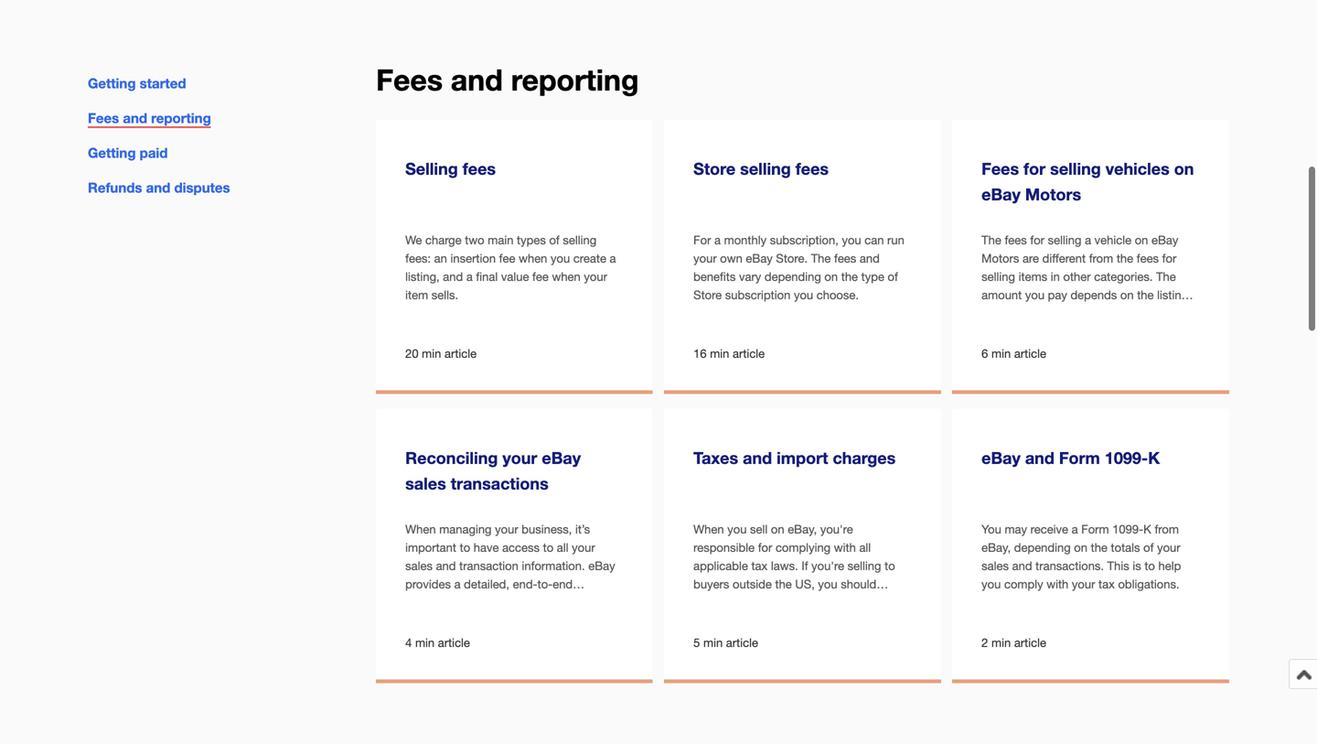 Task type: locate. For each thing, give the bounding box(es) containing it.
you're
[[821, 522, 854, 536], [812, 559, 845, 573]]

article down make
[[438, 635, 470, 650]]

0 horizontal spatial import
[[777, 448, 829, 467]]

1 horizontal spatial tax
[[1099, 577, 1115, 591]]

you're right "if"
[[812, 559, 845, 573]]

package down the amount
[[982, 306, 1028, 320]]

with inside you may receive a form 1099-k from ebay, depending on the totals of your sales and transactions. this is to help you comply with your tax obligations.
[[1047, 577, 1069, 591]]

1099-
[[1105, 448, 1149, 467], [1113, 522, 1144, 536]]

selling up in
[[1048, 233, 1082, 247]]

selling inside when you sell on ebay, you're responsible for complying with all applicable tax laws. if you're selling to buyers outside the us, you should inform them about the potential import charges they'll need to pay when they receive their item.
[[848, 559, 882, 573]]

2 when from the left
[[694, 522, 724, 536]]

you left choose.
[[794, 288, 814, 302]]

the up the amount
[[982, 233, 1002, 247]]

your up transactions
[[503, 448, 538, 467]]

to down business,
[[543, 540, 554, 555]]

sales inside when managing your business, it's important to have access to all your sales and transaction information. ebay provides a detailed, end-to-end breakdown of all your selling activity, so you can make sure your internal records are accurate and up to date.
[[406, 559, 433, 573]]

charges inside when you sell on ebay, you're responsible for complying with all applicable tax laws. if you're selling to buyers outside the us, you should inform them about the potential import charges they'll need to pay when they receive their item.
[[694, 614, 736, 628]]

can inside when managing your business, it's important to have access to all your sales and transaction information. ebay provides a detailed, end-to-end breakdown of all your selling activity, so you can make sure your internal records are accurate and up to date.
[[428, 614, 448, 628]]

min for taxes and import charges
[[704, 635, 723, 650]]

listing up the premium,
[[1158, 288, 1189, 302]]

getting left the started
[[88, 75, 136, 92]]

store selling fees
[[694, 159, 829, 178]]

0 horizontal spatial with
[[834, 540, 856, 555]]

1 horizontal spatial all
[[557, 540, 569, 555]]

fees up items
[[1005, 233, 1028, 247]]

of right the types
[[550, 233, 560, 247]]

your inside for a monthly subscription, you can run your own ebay store. the fees and benefits vary depending on the type of store subscription you choose.
[[694, 251, 717, 265]]

0 horizontal spatial the
[[812, 251, 831, 265]]

to right is
[[1145, 559, 1156, 573]]

package down basic,
[[1090, 324, 1136, 339]]

2 horizontal spatial the
[[1157, 270, 1177, 284]]

store up the for
[[694, 159, 736, 178]]

1 horizontal spatial charges
[[833, 448, 896, 467]]

import up "they"
[[864, 595, 899, 610]]

getting
[[88, 75, 136, 92], [88, 145, 136, 161]]

obligations.
[[1119, 577, 1180, 591]]

1 vertical spatial reporting
[[151, 110, 211, 126]]

0 vertical spatial motors
[[1026, 184, 1082, 204]]

benefits
[[694, 270, 736, 284]]

when down potential
[[840, 614, 869, 628]]

plus.
[[996, 324, 1022, 339]]

the up choose.
[[842, 270, 858, 284]]

motors up in
[[1026, 184, 1082, 204]]

pay down in
[[1049, 288, 1068, 302]]

the up categories.
[[1117, 251, 1134, 265]]

getting for getting started
[[88, 75, 136, 92]]

of right levels
[[1062, 343, 1073, 357]]

tax inside when you sell on ebay, you're responsible for complying with all applicable tax laws. if you're selling to buyers outside the us, you should inform them about the potential import charges they'll need to pay when they receive their item.
[[752, 559, 768, 573]]

1 vertical spatial tax
[[1099, 577, 1115, 591]]

you inside we charge two main types of selling fees: an insertion fee when you create a listing, and a final value fee when your item sells.
[[551, 251, 570, 265]]

are up items
[[1023, 251, 1040, 265]]

you up 4
[[406, 614, 425, 628]]

listing down choose
[[1056, 324, 1087, 339]]

ebay up transactions
[[542, 448, 581, 467]]

1 horizontal spatial fees and reporting
[[376, 62, 639, 97]]

min right '16'
[[710, 346, 730, 360]]

1 vertical spatial when
[[552, 270, 581, 284]]

ebay, up complying
[[788, 522, 817, 536]]

refunds
[[88, 180, 142, 196]]

article for fees for selling vehicles on ebay motors
[[1015, 346, 1047, 360]]

0 vertical spatial ebay,
[[788, 522, 817, 536]]

charge
[[426, 233, 462, 247]]

0 horizontal spatial listing
[[1056, 324, 1087, 339]]

when up important at bottom
[[406, 522, 436, 536]]

k
[[1149, 448, 1161, 467], [1144, 522, 1152, 536]]

1 horizontal spatial pay
[[1049, 288, 1068, 302]]

on inside for a monthly subscription, you can run your own ebay store. the fees and benefits vary depending on the type of store subscription you choose.
[[825, 270, 838, 284]]

1 vertical spatial can
[[428, 614, 448, 628]]

on right vehicle
[[1136, 233, 1149, 247]]

0 vertical spatial import
[[777, 448, 829, 467]]

depending down store. at top right
[[765, 270, 822, 284]]

listing,
[[406, 270, 440, 284]]

0 horizontal spatial charges
[[694, 614, 736, 628]]

2 store from the top
[[694, 288, 722, 302]]

are left accurate
[[406, 632, 422, 646]]

1 vertical spatial ebay,
[[982, 540, 1011, 555]]

0 vertical spatial fees
[[376, 62, 443, 97]]

can
[[865, 233, 884, 247], [428, 614, 448, 628]]

with
[[834, 540, 856, 555], [1047, 577, 1069, 591]]

1 vertical spatial motors
[[982, 251, 1020, 265]]

0 vertical spatial from
[[1090, 251, 1114, 265]]

0 horizontal spatial fees and reporting
[[88, 110, 211, 126]]

on up transactions.
[[1075, 540, 1088, 555]]

1 horizontal spatial fee
[[533, 270, 549, 284]]

you up potential
[[819, 577, 838, 591]]

refunds and disputes link
[[88, 180, 230, 196]]

when
[[406, 522, 436, 536], [694, 522, 724, 536]]

1 horizontal spatial ebay,
[[982, 540, 1011, 555]]

transactions
[[451, 474, 549, 493]]

receive
[[1031, 522, 1069, 536], [694, 632, 732, 646]]

2 horizontal spatial all
[[860, 540, 871, 555]]

of inside the fees for selling a vehicle on ebay motors are different from the fees for selling items in other categories. the amount you pay depends on the listing package you choose – basic, premium, or plus. each listing package offers different levels of bundled features for a set fee.
[[1062, 343, 1073, 357]]

16
[[694, 346, 707, 360]]

1 horizontal spatial with
[[1047, 577, 1069, 591]]

sales down reconciling
[[406, 474, 446, 493]]

listing
[[1158, 288, 1189, 302], [1056, 324, 1087, 339]]

selling up "should"
[[848, 559, 882, 573]]

a inside you may receive a form 1099-k from ebay, depending on the totals of your sales and transactions. this is to help you comply with your tax obligations.
[[1072, 522, 1079, 536]]

if
[[802, 559, 809, 573]]

receive left the their
[[694, 632, 732, 646]]

article right '16'
[[733, 346, 765, 360]]

ebay, down you
[[982, 540, 1011, 555]]

0 vertical spatial reporting
[[511, 62, 639, 97]]

1 horizontal spatial depending
[[1015, 540, 1071, 555]]

you
[[842, 233, 862, 247], [551, 251, 570, 265], [794, 288, 814, 302], [1026, 288, 1045, 302], [1031, 306, 1050, 320], [728, 522, 747, 536], [819, 577, 838, 591], [982, 577, 1002, 591], [406, 614, 425, 628]]

ebay right vehicle
[[1152, 233, 1179, 247]]

your up up
[[509, 614, 533, 628]]

main
[[488, 233, 514, 247]]

1 horizontal spatial reporting
[[511, 62, 639, 97]]

0 horizontal spatial depending
[[765, 270, 822, 284]]

1 horizontal spatial receive
[[1031, 522, 1069, 536]]

0 horizontal spatial fees
[[88, 110, 119, 126]]

your
[[694, 251, 717, 265], [584, 270, 608, 284], [503, 448, 538, 467], [495, 522, 519, 536], [572, 540, 596, 555], [1158, 540, 1181, 555], [1073, 577, 1096, 591], [497, 595, 520, 610], [509, 614, 533, 628]]

item.
[[762, 632, 788, 646]]

selling
[[741, 159, 791, 178], [1051, 159, 1102, 178], [563, 233, 597, 247], [1048, 233, 1082, 247], [982, 270, 1016, 284], [848, 559, 882, 573], [523, 595, 557, 610]]

levels
[[1029, 343, 1059, 357]]

from up the help
[[1155, 522, 1180, 536]]

1 vertical spatial receive
[[694, 632, 732, 646]]

ebay up vary
[[746, 251, 773, 265]]

1 vertical spatial with
[[1047, 577, 1069, 591]]

so
[[604, 595, 616, 610]]

min right the 6
[[992, 346, 1011, 360]]

0 vertical spatial you're
[[821, 522, 854, 536]]

and inside for a monthly subscription, you can run your own ebay store. the fees and benefits vary depending on the type of store subscription you choose.
[[860, 251, 880, 265]]

1 horizontal spatial from
[[1155, 522, 1180, 536]]

you left sell
[[728, 522, 747, 536]]

fees and reporting link
[[88, 110, 211, 128]]

different up in
[[1043, 251, 1086, 265]]

1 horizontal spatial the
[[982, 233, 1002, 247]]

ebay, inside when you sell on ebay, you're responsible for complying with all applicable tax laws. if you're selling to buyers outside the us, you should inform them about the potential import charges they'll need to pay when they receive their item.
[[788, 522, 817, 536]]

you down items
[[1026, 288, 1045, 302]]

0 vertical spatial fee
[[499, 251, 516, 265]]

pay inside when you sell on ebay, you're responsible for complying with all applicable tax laws. if you're selling to buyers outside the us, you should inform them about the potential import charges they'll need to pay when they receive their item.
[[818, 614, 837, 628]]

fee down main
[[499, 251, 516, 265]]

0 horizontal spatial can
[[428, 614, 448, 628]]

1 horizontal spatial when
[[552, 270, 581, 284]]

ebay inside the reconciling your ebay sales transactions
[[542, 448, 581, 467]]

motors inside the fees for selling a vehicle on ebay motors are different from the fees for selling items in other categories. the amount you pay depends on the listing package you choose – basic, premium, or plus. each listing package offers different levels of bundled features for a set fee.
[[982, 251, 1020, 265]]

1 horizontal spatial are
[[1023, 251, 1040, 265]]

getting up refunds
[[88, 145, 136, 161]]

when inside when managing your business, it's important to have access to all your sales and transaction information. ebay provides a detailed, end-to-end breakdown of all your selling activity, so you can make sure your internal records are accurate and up to date.
[[406, 522, 436, 536]]

categories.
[[1095, 270, 1154, 284]]

important
[[406, 540, 457, 555]]

k inside you may receive a form 1099-k from ebay, depending on the totals of your sales and transactions. this is to help you comply with your tax obligations.
[[1144, 522, 1152, 536]]

we
[[406, 233, 422, 247]]

article for reconciling your ebay sales transactions
[[438, 635, 470, 650]]

2 vertical spatial fees
[[982, 159, 1020, 178]]

2 horizontal spatial when
[[840, 614, 869, 628]]

selling
[[406, 159, 458, 178]]

on inside fees for selling vehicles on ebay motors
[[1175, 159, 1195, 178]]

1 horizontal spatial when
[[694, 522, 724, 536]]

min right 4
[[415, 635, 435, 650]]

a down the premium,
[[1186, 343, 1193, 357]]

for inside fees for selling vehicles on ebay motors
[[1024, 159, 1046, 178]]

1 vertical spatial fees
[[88, 110, 119, 126]]

0 vertical spatial when
[[519, 251, 548, 265]]

when inside when you sell on ebay, you're responsible for complying with all applicable tax laws. if you're selling to buyers outside the us, you should inform them about the potential import charges they'll need to pay when they receive their item.
[[840, 614, 869, 628]]

1 vertical spatial getting
[[88, 145, 136, 161]]

fees inside fees and reporting link
[[88, 110, 119, 126]]

selling down to-
[[523, 595, 557, 610]]

import right taxes
[[777, 448, 829, 467]]

2 vertical spatial the
[[1157, 270, 1177, 284]]

the down us,
[[795, 595, 812, 610]]

store inside for a monthly subscription, you can run your own ebay store. the fees and benefits vary depending on the type of store subscription you choose.
[[694, 288, 722, 302]]

from inside you may receive a form 1099-k from ebay, depending on the totals of your sales and transactions. this is to help you comply with your tax obligations.
[[1155, 522, 1180, 536]]

accurate
[[425, 632, 472, 646]]

choose
[[1054, 306, 1093, 320]]

all inside when you sell on ebay, you're responsible for complying with all applicable tax laws. if you're selling to buyers outside the us, you should inform them about the potential import charges they'll need to pay when they receive their item.
[[860, 540, 871, 555]]

form
[[1060, 448, 1101, 467], [1082, 522, 1110, 536]]

ebay up items
[[982, 184, 1021, 204]]

1 when from the left
[[406, 522, 436, 536]]

0 horizontal spatial when
[[406, 522, 436, 536]]

1 getting from the top
[[88, 75, 136, 92]]

a right the for
[[715, 233, 721, 247]]

1 vertical spatial store
[[694, 288, 722, 302]]

breakdown
[[406, 595, 465, 610]]

run
[[888, 233, 905, 247]]

1 vertical spatial package
[[1090, 324, 1136, 339]]

0 vertical spatial receive
[[1031, 522, 1069, 536]]

depending inside for a monthly subscription, you can run your own ebay store. the fees and benefits vary depending on the type of store subscription you choose.
[[765, 270, 822, 284]]

the up the premium,
[[1157, 270, 1177, 284]]

create
[[574, 251, 607, 265]]

0 vertical spatial pay
[[1049, 288, 1068, 302]]

0 horizontal spatial motors
[[982, 251, 1020, 265]]

ebay,
[[788, 522, 817, 536], [982, 540, 1011, 555]]

final
[[476, 270, 498, 284]]

sales inside you may receive a form 1099-k from ebay, depending on the totals of your sales and transactions. this is to help you comply with your tax obligations.
[[982, 559, 1009, 573]]

sell
[[750, 522, 768, 536]]

0 vertical spatial depending
[[765, 270, 822, 284]]

we charge two main types of selling fees: an insertion fee when you create a listing, and a final value fee when your item sells.
[[406, 233, 616, 302]]

your down it's
[[572, 540, 596, 555]]

this
[[1108, 559, 1130, 573]]

and
[[451, 62, 503, 97], [123, 110, 147, 126], [146, 180, 170, 196], [860, 251, 880, 265], [443, 270, 463, 284], [743, 448, 773, 467], [1026, 448, 1055, 467], [436, 559, 456, 573], [1013, 559, 1033, 573], [475, 632, 495, 646]]

you're up complying
[[821, 522, 854, 536]]

0 horizontal spatial reporting
[[151, 110, 211, 126]]

min right the 5 on the bottom of page
[[704, 635, 723, 650]]

your down the for
[[694, 251, 717, 265]]

0 vertical spatial with
[[834, 540, 856, 555]]

outside
[[733, 577, 772, 591]]

amount
[[982, 288, 1023, 302]]

motors inside fees for selling vehicles on ebay motors
[[1026, 184, 1082, 204]]

have
[[474, 540, 499, 555]]

getting for getting paid
[[88, 145, 136, 161]]

sales up "comply"
[[982, 559, 1009, 573]]

a up breakdown on the bottom of the page
[[454, 577, 461, 591]]

1 vertical spatial fees and reporting
[[88, 110, 211, 126]]

transactions.
[[1036, 559, 1105, 573]]

information.
[[522, 559, 585, 573]]

0 vertical spatial can
[[865, 233, 884, 247]]

the up the premium,
[[1138, 288, 1155, 302]]

1 horizontal spatial import
[[864, 595, 899, 610]]

fee.
[[1002, 361, 1021, 375]]

0 vertical spatial charges
[[833, 448, 896, 467]]

1 vertical spatial depending
[[1015, 540, 1071, 555]]

to right need
[[804, 614, 814, 628]]

1 vertical spatial pay
[[818, 614, 837, 628]]

ebay inside for a monthly subscription, you can run your own ebay store. the fees and benefits vary depending on the type of store subscription you choose.
[[746, 251, 773, 265]]

1 horizontal spatial fees
[[376, 62, 443, 97]]

records
[[579, 614, 619, 628]]

min right 2
[[992, 635, 1011, 650]]

0 horizontal spatial tax
[[752, 559, 768, 573]]

ebay inside when managing your business, it's important to have access to all your sales and transaction information. ebay provides a detailed, end-to-end breakdown of all your selling activity, so you can make sure your internal records are accurate and up to date.
[[589, 559, 616, 573]]

article right 20
[[445, 346, 477, 360]]

0 horizontal spatial different
[[982, 343, 1026, 357]]

when down create
[[552, 270, 581, 284]]

end
[[553, 577, 573, 591]]

on right vehicles
[[1175, 159, 1195, 178]]

internal
[[536, 614, 575, 628]]

of inside for a monthly subscription, you can run your own ebay store. the fees and benefits vary depending on the type of store subscription you choose.
[[888, 270, 899, 284]]

fee
[[499, 251, 516, 265], [533, 270, 549, 284]]

the inside for a monthly subscription, you can run your own ebay store. the fees and benefits vary depending on the type of store subscription you choose.
[[812, 251, 831, 265]]

2 horizontal spatial fees
[[982, 159, 1020, 178]]

1 vertical spatial k
[[1144, 522, 1152, 536]]

2 vertical spatial when
[[840, 614, 869, 628]]

different down plus.
[[982, 343, 1026, 357]]

a up transactions.
[[1072, 522, 1079, 536]]

1 vertical spatial form
[[1082, 522, 1110, 536]]

1 vertical spatial import
[[864, 595, 899, 610]]

article for ebay and form 1099-k
[[1015, 635, 1047, 650]]

fees and reporting
[[376, 62, 639, 97], [88, 110, 211, 126]]

fees inside fees for selling vehicles on ebay motors
[[982, 159, 1020, 178]]

2 getting from the top
[[88, 145, 136, 161]]

selling inside we charge two main types of selling fees: an insertion fee when you create a listing, and a final value fee when your item sells.
[[563, 233, 597, 247]]

their
[[735, 632, 758, 646]]

min
[[422, 346, 441, 360], [710, 346, 730, 360], [992, 346, 1011, 360], [415, 635, 435, 650], [704, 635, 723, 650], [992, 635, 1011, 650]]

store
[[694, 159, 736, 178], [694, 288, 722, 302]]

1 vertical spatial 1099-
[[1113, 522, 1144, 536]]

0 vertical spatial package
[[982, 306, 1028, 320]]

value
[[501, 270, 529, 284]]

0 vertical spatial the
[[982, 233, 1002, 247]]

min right 20
[[422, 346, 441, 360]]

are inside when managing your business, it's important to have access to all your sales and transaction information. ebay provides a detailed, end-to-end breakdown of all your selling activity, so you can make sure your internal records are accurate and up to date.
[[406, 632, 422, 646]]

when inside when you sell on ebay, you're responsible for complying with all applicable tax laws. if you're selling to buyers outside the us, you should inform them about the potential import charges they'll need to pay when they receive their item.
[[694, 522, 724, 536]]

make
[[451, 614, 480, 628]]

pay down potential
[[818, 614, 837, 628]]

your up sure
[[497, 595, 520, 610]]

min for fees for selling vehicles on ebay motors
[[992, 346, 1011, 360]]

1 horizontal spatial can
[[865, 233, 884, 247]]

the
[[1117, 251, 1134, 265], [842, 270, 858, 284], [1138, 288, 1155, 302], [1091, 540, 1108, 555], [776, 577, 792, 591], [795, 595, 812, 610]]

provides
[[406, 577, 451, 591]]

0 vertical spatial are
[[1023, 251, 1040, 265]]

1 horizontal spatial motors
[[1026, 184, 1082, 204]]

all down detailed,
[[482, 595, 493, 610]]

with inside when you sell on ebay, you're responsible for complying with all applicable tax laws. if you're selling to buyers outside the us, you should inform them about the potential import charges they'll need to pay when they receive their item.
[[834, 540, 856, 555]]

are inside the fees for selling a vehicle on ebay motors are different from the fees for selling items in other categories. the amount you pay depends on the listing package you choose – basic, premium, or plus. each listing package offers different levels of bundled features for a set fee.
[[1023, 251, 1040, 265]]

vehicle
[[1095, 233, 1132, 247]]

when
[[519, 251, 548, 265], [552, 270, 581, 284], [840, 614, 869, 628]]

fees
[[376, 62, 443, 97], [88, 110, 119, 126], [982, 159, 1020, 178]]

fees up choose.
[[835, 251, 857, 265]]

the inside for a monthly subscription, you can run your own ebay store. the fees and benefits vary depending on the type of store subscription you choose.
[[842, 270, 858, 284]]

0 vertical spatial different
[[1043, 251, 1086, 265]]

0 vertical spatial store
[[694, 159, 736, 178]]

1 vertical spatial you're
[[812, 559, 845, 573]]

fees
[[463, 159, 496, 178], [796, 159, 829, 178], [1005, 233, 1028, 247], [835, 251, 857, 265], [1137, 251, 1160, 265]]

0 vertical spatial getting
[[88, 75, 136, 92]]

on up choose.
[[825, 270, 838, 284]]

reporting
[[511, 62, 639, 97], [151, 110, 211, 126]]

0 horizontal spatial pay
[[818, 614, 837, 628]]

all up the information.
[[557, 540, 569, 555]]

1 vertical spatial are
[[406, 632, 422, 646]]

1099- inside you may receive a form 1099-k from ebay, depending on the totals of your sales and transactions. this is to help you comply with your tax obligations.
[[1113, 522, 1144, 536]]

the left totals
[[1091, 540, 1108, 555]]

of right totals
[[1144, 540, 1155, 555]]

selling inside when managing your business, it's important to have access to all your sales and transaction information. ebay provides a detailed, end-to-end breakdown of all your selling activity, so you can make sure your internal records are accurate and up to date.
[[523, 595, 557, 610]]

when for reconciling your ebay sales transactions
[[406, 522, 436, 536]]

1 vertical spatial charges
[[694, 614, 736, 628]]

1 horizontal spatial package
[[1090, 324, 1136, 339]]

on right sell
[[771, 522, 785, 536]]

article right 2
[[1015, 635, 1047, 650]]

0 vertical spatial fees and reporting
[[376, 62, 639, 97]]

store down benefits
[[694, 288, 722, 302]]

article
[[445, 346, 477, 360], [733, 346, 765, 360], [1015, 346, 1047, 360], [438, 635, 470, 650], [726, 635, 759, 650], [1015, 635, 1047, 650]]

min for store selling fees
[[710, 346, 730, 360]]

1 vertical spatial listing
[[1056, 324, 1087, 339]]

started
[[140, 75, 186, 92]]

1 vertical spatial from
[[1155, 522, 1180, 536]]

selling up the amount
[[982, 270, 1016, 284]]

motors up the amount
[[982, 251, 1020, 265]]

when up responsible
[[694, 522, 724, 536]]

0 vertical spatial tax
[[752, 559, 768, 573]]

getting paid
[[88, 145, 168, 161]]

ebay, inside you may receive a form 1099-k from ebay, depending on the totals of your sales and transactions. this is to help you comply with your tax obligations.
[[982, 540, 1011, 555]]

0 horizontal spatial fee
[[499, 251, 516, 265]]

pay
[[1049, 288, 1068, 302], [818, 614, 837, 628]]

depending down may
[[1015, 540, 1071, 555]]

fee right value
[[533, 270, 549, 284]]

vary
[[739, 270, 762, 284]]



Task type: vqa. For each thing, say whether or not it's contained in the screenshot.


Task type: describe. For each thing, give the bounding box(es) containing it.
article for store selling fees
[[733, 346, 765, 360]]

bundled
[[1076, 343, 1119, 357]]

subscription,
[[770, 233, 839, 247]]

offers
[[1139, 324, 1169, 339]]

1 vertical spatial different
[[982, 343, 1026, 357]]

receive inside when you sell on ebay, you're responsible for complying with all applicable tax laws. if you're selling to buyers outside the us, you should inform them about the potential import charges they'll need to pay when they receive their item.
[[694, 632, 732, 646]]

fees up subscription, on the right of page
[[796, 159, 829, 178]]

sure
[[483, 614, 506, 628]]

date.
[[529, 632, 556, 646]]

import inside when you sell on ebay, you're responsible for complying with all applicable tax laws. if you're selling to buyers outside the us, you should inform them about the potential import charges they'll need to pay when they receive their item.
[[864, 595, 899, 610]]

reconciling
[[406, 448, 498, 467]]

tax inside you may receive a form 1099-k from ebay, depending on the totals of your sales and transactions. this is to help you comply with your tax obligations.
[[1099, 577, 1115, 591]]

a right create
[[610, 251, 616, 265]]

responsible
[[694, 540, 755, 555]]

1 horizontal spatial different
[[1043, 251, 1086, 265]]

buyers
[[694, 577, 730, 591]]

up
[[498, 632, 512, 646]]

to-
[[538, 577, 553, 591]]

an
[[434, 251, 447, 265]]

fees right selling
[[463, 159, 496, 178]]

your up access
[[495, 522, 519, 536]]

selling fees
[[406, 159, 496, 178]]

reconciling your ebay sales transactions
[[406, 448, 581, 493]]

you may receive a form 1099-k from ebay, depending on the totals of your sales and transactions. this is to help you comply with your tax obligations.
[[982, 522, 1182, 591]]

for inside when you sell on ebay, you're responsible for complying with all applicable tax laws. if you're selling to buyers outside the us, you should inform them about the potential import charges they'll need to pay when they receive their item.
[[758, 540, 773, 555]]

20
[[406, 346, 419, 360]]

ebay and form 1099-k
[[982, 448, 1161, 467]]

it's
[[576, 522, 590, 536]]

of inside we charge two main types of selling fees: an insertion fee when you create a listing, and a final value fee when your item sells.
[[550, 233, 560, 247]]

totals
[[1112, 540, 1141, 555]]

when managing your business, it's important to have access to all your sales and transaction information. ebay provides a detailed, end-to-end breakdown of all your selling activity, so you can make sure your internal records are accurate and up to date.
[[406, 522, 619, 646]]

when you sell on ebay, you're responsible for complying with all applicable tax laws. if you're selling to buyers outside the us, you should inform them about the potential import charges they'll need to pay when they receive their item.
[[694, 522, 899, 646]]

min for selling fees
[[422, 346, 441, 360]]

sales inside the reconciling your ebay sales transactions
[[406, 474, 446, 493]]

2 min article
[[982, 635, 1047, 650]]

your inside the reconciling your ebay sales transactions
[[503, 448, 538, 467]]

ebay inside fees for selling vehicles on ebay motors
[[982, 184, 1021, 204]]

the fees for selling a vehicle on ebay motors are different from the fees for selling items in other categories. the amount you pay depends on the listing package you choose – basic, premium, or plus. each listing package offers different levels of bundled features for a set fee.
[[982, 233, 1193, 375]]

your down transactions.
[[1073, 577, 1096, 591]]

they'll
[[739, 614, 771, 628]]

to inside you may receive a form 1099-k from ebay, depending on the totals of your sales and transactions. this is to help you comply with your tax obligations.
[[1145, 559, 1156, 573]]

applicable
[[694, 559, 748, 573]]

for a monthly subscription, you can run your own ebay store. the fees and benefits vary depending on the type of store subscription you choose.
[[694, 233, 905, 302]]

laws.
[[771, 559, 799, 573]]

a left final
[[467, 270, 473, 284]]

your up the help
[[1158, 540, 1181, 555]]

own
[[721, 251, 743, 265]]

you up each
[[1031, 306, 1050, 320]]

premium,
[[1141, 306, 1192, 320]]

they
[[872, 614, 895, 628]]

your inside we charge two main types of selling fees: an insertion fee when you create a listing, and a final value fee when your item sells.
[[584, 270, 608, 284]]

fees for selling vehicles on ebay motors
[[982, 159, 1195, 204]]

depending inside you may receive a form 1099-k from ebay, depending on the totals of your sales and transactions. this is to help you comply with your tax obligations.
[[1015, 540, 1071, 555]]

all for taxes and import charges
[[860, 540, 871, 555]]

or
[[982, 324, 993, 339]]

on inside you may receive a form 1099-k from ebay, depending on the totals of your sales and transactions. this is to help you comply with your tax obligations.
[[1075, 540, 1088, 555]]

may
[[1005, 522, 1028, 536]]

a inside for a monthly subscription, you can run your own ebay store. the fees and benefits vary depending on the type of store subscription you choose.
[[715, 233, 721, 247]]

each
[[1026, 324, 1052, 339]]

comply
[[1005, 577, 1044, 591]]

of inside you may receive a form 1099-k from ebay, depending on the totals of your sales and transactions. this is to help you comply with your tax obligations.
[[1144, 540, 1155, 555]]

refunds and disputes
[[88, 180, 230, 196]]

0 vertical spatial 1099-
[[1105, 448, 1149, 467]]

0 horizontal spatial package
[[982, 306, 1028, 320]]

min for reconciling your ebay sales transactions
[[415, 635, 435, 650]]

you inside when managing your business, it's important to have access to all your sales and transaction information. ebay provides a detailed, end-to-end breakdown of all your selling activity, so you can make sure your internal records are accurate and up to date.
[[406, 614, 425, 628]]

article for selling fees
[[445, 346, 477, 360]]

inform
[[694, 595, 728, 610]]

to right up
[[515, 632, 526, 646]]

2
[[982, 635, 989, 650]]

0 vertical spatial form
[[1060, 448, 1101, 467]]

5 min article
[[694, 635, 759, 650]]

and inside we charge two main types of selling fees: an insertion fee when you create a listing, and a final value fee when your item sells.
[[443, 270, 463, 284]]

should
[[841, 577, 877, 591]]

when for taxes and import charges
[[694, 522, 724, 536]]

a left vehicle
[[1085, 233, 1092, 247]]

all for reconciling your ebay sales transactions
[[557, 540, 569, 555]]

article for taxes and import charges
[[726, 635, 759, 650]]

from inside the fees for selling a vehicle on ebay motors are different from the fees for selling items in other categories. the amount you pay depends on the listing package you choose – basic, premium, or plus. each listing package offers different levels of bundled features for a set fee.
[[1090, 251, 1114, 265]]

–
[[1096, 306, 1102, 320]]

a inside when managing your business, it's important to have access to all your sales and transaction information. ebay provides a detailed, end-to-end breakdown of all your selling activity, so you can make sure your internal records are accurate and up to date.
[[454, 577, 461, 591]]

selling up monthly
[[741, 159, 791, 178]]

complying
[[776, 540, 831, 555]]

transaction
[[460, 559, 519, 573]]

us,
[[796, 577, 815, 591]]

4
[[406, 635, 412, 650]]

0 vertical spatial listing
[[1158, 288, 1189, 302]]

detailed,
[[464, 577, 510, 591]]

types
[[517, 233, 546, 247]]

taxes
[[694, 448, 739, 467]]

taxes and import charges
[[694, 448, 896, 467]]

about
[[761, 595, 792, 610]]

can inside for a monthly subscription, you can run your own ebay store. the fees and benefits vary depending on the type of store subscription you choose.
[[865, 233, 884, 247]]

of inside when managing your business, it's important to have access to all your sales and transaction information. ebay provides a detailed, end-to-end breakdown of all your selling activity, so you can make sure your internal records are accurate and up to date.
[[468, 595, 478, 610]]

insertion
[[451, 251, 496, 265]]

0 horizontal spatial when
[[519, 251, 548, 265]]

choose.
[[817, 288, 859, 302]]

them
[[731, 595, 758, 610]]

fees up categories.
[[1137, 251, 1160, 265]]

sells.
[[432, 288, 459, 302]]

0 horizontal spatial all
[[482, 595, 493, 610]]

6 min article
[[982, 346, 1047, 360]]

selling inside fees for selling vehicles on ebay motors
[[1051, 159, 1102, 178]]

you
[[982, 522, 1002, 536]]

in
[[1051, 270, 1061, 284]]

16 min article
[[694, 346, 765, 360]]

receive inside you may receive a form 1099-k from ebay, depending on the totals of your sales and transactions. this is to help you comply with your tax obligations.
[[1031, 522, 1069, 536]]

on inside when you sell on ebay, you're responsible for complying with all applicable tax laws. if you're selling to buyers outside the us, you should inform them about the potential import charges they'll need to pay when they receive their item.
[[771, 522, 785, 536]]

type
[[862, 270, 885, 284]]

potential
[[815, 595, 861, 610]]

getting paid link
[[88, 145, 168, 161]]

you inside you may receive a form 1099-k from ebay, depending on the totals of your sales and transactions. this is to help you comply with your tax obligations.
[[982, 577, 1002, 591]]

to up "they"
[[885, 559, 896, 573]]

1 vertical spatial fee
[[533, 270, 549, 284]]

pay inside the fees for selling a vehicle on ebay motors are different from the fees for selling items in other categories. the amount you pay depends on the listing package you choose – basic, premium, or plus. each listing package offers different levels of bundled features for a set fee.
[[1049, 288, 1068, 302]]

on down categories.
[[1121, 288, 1134, 302]]

0 vertical spatial k
[[1149, 448, 1161, 467]]

form inside you may receive a form 1099-k from ebay, depending on the totals of your sales and transactions. this is to help you comply with your tax obligations.
[[1082, 522, 1110, 536]]

ebay inside the fees for selling a vehicle on ebay motors are different from the fees for selling items in other categories. the amount you pay depends on the listing package you choose – basic, premium, or plus. each listing package offers different levels of bundled features for a set fee.
[[1152, 233, 1179, 247]]

the down laws.
[[776, 577, 792, 591]]

fees inside for a monthly subscription, you can run your own ebay store. the fees and benefits vary depending on the type of store subscription you choose.
[[835, 251, 857, 265]]

min for ebay and form 1099-k
[[992, 635, 1011, 650]]

you up type at the right
[[842, 233, 862, 247]]

basic,
[[1105, 306, 1138, 320]]

to down managing
[[460, 540, 471, 555]]

the inside you may receive a form 1099-k from ebay, depending on the totals of your sales and transactions. this is to help you comply with your tax obligations.
[[1091, 540, 1108, 555]]

is
[[1133, 559, 1142, 573]]

activity,
[[560, 595, 600, 610]]

access
[[503, 540, 540, 555]]

ebay up you
[[982, 448, 1021, 467]]

and inside you may receive a form 1099-k from ebay, depending on the totals of your sales and transactions. this is to help you comply with your tax obligations.
[[1013, 559, 1033, 573]]

business,
[[522, 522, 572, 536]]

1 store from the top
[[694, 159, 736, 178]]

need
[[774, 614, 800, 628]]



